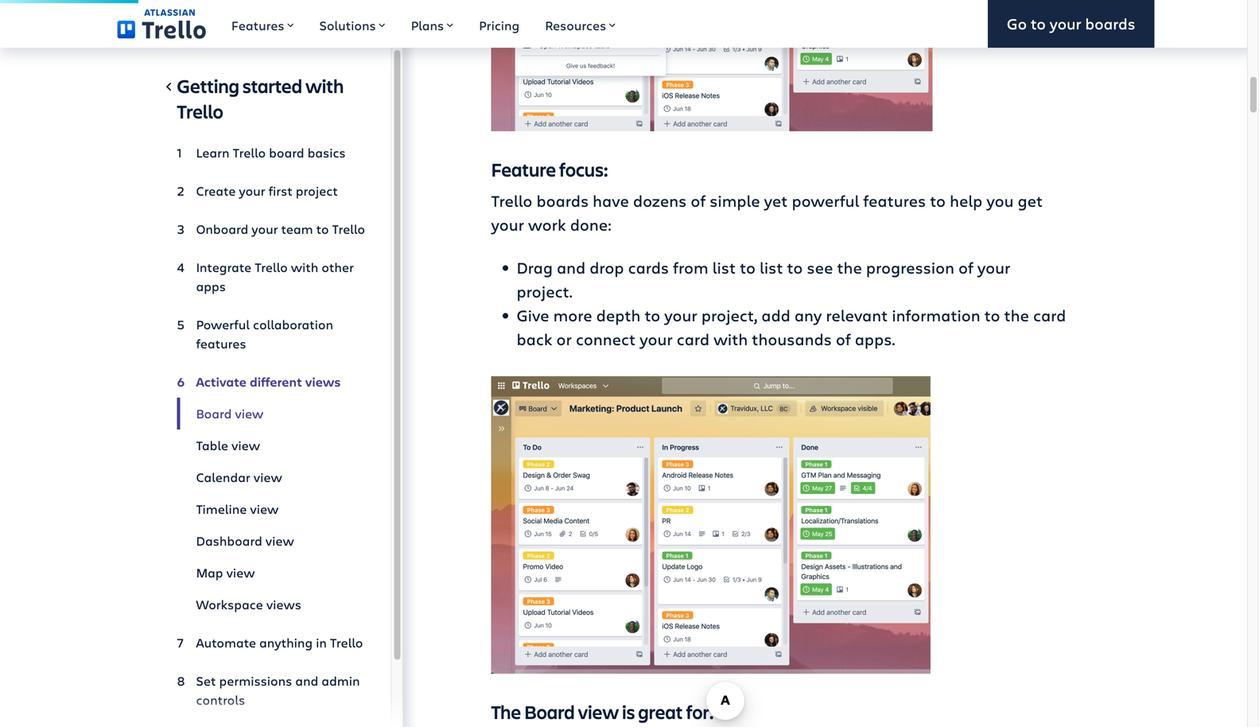 Task type: vqa. For each thing, say whether or not it's contained in the screenshot.
features inside the Powerful Collaboration Features
yes



Task type: locate. For each thing, give the bounding box(es) containing it.
your left 'project,'
[[664, 304, 697, 326]]

and left drop
[[557, 257, 586, 278]]

board up table in the bottom of the page
[[196, 405, 232, 422]]

with
[[305, 73, 344, 98], [291, 259, 318, 276], [714, 328, 748, 350]]

your right go
[[1050, 13, 1081, 34]]

back
[[517, 328, 552, 350]]

boards inside feature focus: trello boards have dozens of simple yet powerful features to help you get your work done:
[[536, 190, 589, 211]]

0 horizontal spatial and
[[295, 672, 318, 689]]

and left admin
[[295, 672, 318, 689]]

1 vertical spatial boards
[[536, 190, 589, 211]]

2 horizontal spatial of
[[959, 257, 974, 278]]

2 vertical spatial with
[[714, 328, 748, 350]]

features
[[863, 190, 926, 211], [196, 335, 246, 352]]

boards for focus:
[[536, 190, 589, 211]]

drag
[[517, 257, 553, 278]]

trello down onboard your team to trello link
[[255, 259, 288, 276]]

card
[[1033, 304, 1066, 326], [677, 328, 710, 350]]

timeline view link
[[177, 493, 366, 525]]

and
[[557, 257, 586, 278], [295, 672, 318, 689]]

view down table view link
[[254, 469, 282, 486]]

1 horizontal spatial of
[[836, 328, 851, 350]]

0 vertical spatial of
[[691, 190, 706, 211]]

with left other
[[291, 259, 318, 276]]

view inside calendar view link
[[254, 469, 282, 486]]

view for map view
[[226, 564, 255, 581]]

with inside getting started with trello
[[305, 73, 344, 98]]

1 horizontal spatial boards
[[1085, 13, 1136, 34]]

with inside the integrate trello with other apps
[[291, 259, 318, 276]]

connect
[[576, 328, 636, 350]]

learn trello board basics
[[196, 144, 346, 161]]

trello inside feature focus: trello boards have dozens of simple yet powerful features to help you get your work done:
[[491, 190, 532, 211]]

project,
[[701, 304, 757, 326]]

great
[[638, 699, 683, 724]]

0 horizontal spatial boards
[[536, 190, 589, 211]]

feature
[[491, 157, 556, 182]]

0 horizontal spatial list
[[712, 257, 736, 278]]

of down relevant
[[836, 328, 851, 350]]

1 vertical spatial and
[[295, 672, 318, 689]]

0 horizontal spatial features
[[196, 335, 246, 352]]

0 vertical spatial board
[[196, 405, 232, 422]]

cards
[[628, 257, 669, 278]]

onboard
[[196, 220, 248, 237]]

0 vertical spatial the
[[837, 257, 862, 278]]

for:
[[686, 699, 714, 724]]

views down map view link
[[266, 596, 301, 613]]

with for trello
[[291, 259, 318, 276]]

view down timeline view link
[[265, 532, 294, 549]]

2 vertical spatial of
[[836, 328, 851, 350]]

view right map
[[226, 564, 255, 581]]

0 vertical spatial views
[[305, 373, 341, 390]]

anything
[[259, 634, 313, 651]]

trello inside the integrate trello with other apps
[[255, 259, 288, 276]]

learn trello board basics link
[[177, 137, 366, 169]]

drop
[[590, 257, 624, 278]]

0 horizontal spatial card
[[677, 328, 710, 350]]

atlassian trello image
[[117, 9, 206, 39]]

boards
[[1085, 13, 1136, 34], [536, 190, 589, 211]]

1 horizontal spatial board
[[524, 699, 575, 724]]

list
[[712, 257, 736, 278], [760, 257, 783, 278]]

with down 'project,'
[[714, 328, 748, 350]]

map view link
[[177, 557, 366, 589]]

calendar view link
[[177, 461, 366, 493]]

activate different views link
[[177, 366, 366, 398]]

view down activate different views
[[235, 405, 264, 422]]

of left simple
[[691, 190, 706, 211]]

the board view is great for:
[[491, 699, 714, 724]]

automate anything in trello
[[196, 634, 363, 651]]

view inside map view link
[[226, 564, 255, 581]]

0 vertical spatial features
[[863, 190, 926, 211]]

resources button
[[532, 0, 629, 48]]

to
[[1031, 13, 1046, 34], [930, 190, 946, 211], [316, 220, 329, 237], [740, 257, 756, 278], [787, 257, 803, 278], [645, 304, 660, 326], [985, 304, 1000, 326]]

to right go
[[1031, 13, 1046, 34]]

features inside feature focus: trello boards have dozens of simple yet powerful features to help you get your work done:
[[863, 190, 926, 211]]

1 vertical spatial views
[[266, 596, 301, 613]]

depth
[[596, 304, 641, 326]]

views right different
[[305, 373, 341, 390]]

of right "progression"
[[959, 257, 974, 278]]

any
[[795, 304, 822, 326]]

0 vertical spatial boards
[[1085, 13, 1136, 34]]

views inside activate different views link
[[305, 373, 341, 390]]

1 list from the left
[[712, 257, 736, 278]]

boards for to
[[1085, 13, 1136, 34]]

list right from
[[712, 257, 736, 278]]

features down 'powerful'
[[196, 335, 246, 352]]

0 horizontal spatial of
[[691, 190, 706, 211]]

1 vertical spatial the
[[1004, 304, 1029, 326]]

to up 'project,'
[[740, 257, 756, 278]]

yet
[[764, 190, 788, 211]]

1 vertical spatial with
[[291, 259, 318, 276]]

timeline view
[[196, 500, 279, 517]]

the
[[837, 257, 862, 278], [1004, 304, 1029, 326]]

with right started at left top
[[305, 73, 344, 98]]

integrate
[[196, 259, 251, 276]]

view
[[235, 405, 264, 422], [232, 437, 260, 454], [254, 469, 282, 486], [250, 500, 279, 517], [265, 532, 294, 549], [226, 564, 255, 581], [578, 699, 619, 724]]

page progress progress bar
[[0, 0, 139, 3]]

set permissions and admin controls link
[[177, 665, 366, 716]]

view inside timeline view link
[[250, 500, 279, 517]]

more
[[553, 304, 592, 326]]

onboard your team to trello
[[196, 220, 365, 237]]

0 horizontal spatial the
[[837, 257, 862, 278]]

1 horizontal spatial card
[[1033, 304, 1066, 326]]

with for started
[[305, 73, 344, 98]]

and inside set permissions and admin controls
[[295, 672, 318, 689]]

dashboard view
[[196, 532, 294, 549]]

to right team
[[316, 220, 329, 237]]

list up "add" in the top right of the page
[[760, 257, 783, 278]]

getting started with trello link
[[177, 73, 366, 130]]

getting started with trello
[[177, 73, 344, 124]]

trello up other
[[332, 220, 365, 237]]

view up calendar view
[[232, 437, 260, 454]]

trello right learn
[[233, 144, 266, 161]]

set
[[196, 672, 216, 689]]

view inside table view link
[[232, 437, 260, 454]]

to right depth
[[645, 304, 660, 326]]

0 vertical spatial and
[[557, 257, 586, 278]]

focus:
[[559, 157, 608, 182]]

of
[[691, 190, 706, 211], [959, 257, 974, 278], [836, 328, 851, 350]]

trello down 'getting'
[[177, 99, 223, 124]]

0 vertical spatial with
[[305, 73, 344, 98]]

from
[[673, 257, 708, 278]]

or
[[556, 328, 572, 350]]

dashboard view link
[[177, 525, 366, 557]]

an image showing the different view options for a trello board image
[[491, 0, 933, 131]]

admin
[[322, 672, 360, 689]]

create
[[196, 182, 236, 199]]

simple
[[710, 190, 760, 211]]

integrate trello with other apps link
[[177, 251, 366, 302]]

your left the work
[[491, 214, 524, 235]]

1 horizontal spatial list
[[760, 257, 783, 278]]

powerful collaboration features link
[[177, 309, 366, 360]]

automate anything in trello link
[[177, 627, 366, 659]]

1 vertical spatial features
[[196, 335, 246, 352]]

trello
[[177, 99, 223, 124], [233, 144, 266, 161], [491, 190, 532, 211], [332, 220, 365, 237], [255, 259, 288, 276], [330, 634, 363, 651]]

project
[[296, 182, 338, 199]]

view down calendar view link
[[250, 500, 279, 517]]

view for table view
[[232, 437, 260, 454]]

an image showing the board view of a trello board image
[[491, 376, 931, 674]]

1 horizontal spatial features
[[863, 190, 926, 211]]

2 list from the left
[[760, 257, 783, 278]]

go
[[1007, 13, 1027, 34]]

view inside dashboard view link
[[265, 532, 294, 549]]

project.
[[517, 280, 572, 302]]

1 horizontal spatial views
[[305, 373, 341, 390]]

powerful
[[792, 190, 859, 211]]

to left help
[[930, 190, 946, 211]]

features up "progression"
[[863, 190, 926, 211]]

view inside board view link
[[235, 405, 264, 422]]

view left is
[[578, 699, 619, 724]]

views inside 'workspace views' link
[[266, 596, 301, 613]]

powerful
[[196, 316, 250, 333]]

board right the
[[524, 699, 575, 724]]

1 horizontal spatial and
[[557, 257, 586, 278]]

collaboration
[[253, 316, 333, 333]]

0 horizontal spatial board
[[196, 405, 232, 422]]

trello down the feature
[[491, 190, 532, 211]]

0 horizontal spatial views
[[266, 596, 301, 613]]

have
[[593, 190, 629, 211]]



Task type: describe. For each thing, give the bounding box(es) containing it.
trello inside getting started with trello
[[177, 99, 223, 124]]

thousands
[[752, 328, 832, 350]]

activate
[[196, 373, 247, 390]]

is
[[622, 699, 635, 724]]

workspace
[[196, 596, 263, 613]]

pricing link
[[466, 0, 532, 48]]

go to your boards
[[1007, 13, 1136, 34]]

done:
[[570, 214, 612, 235]]

team
[[281, 220, 313, 237]]

getting
[[177, 73, 239, 98]]

basics
[[307, 144, 346, 161]]

create your first project link
[[177, 175, 366, 207]]

table
[[196, 437, 228, 454]]

plans
[[411, 17, 444, 34]]

1 vertical spatial board
[[524, 699, 575, 724]]

map
[[196, 564, 223, 581]]

1 vertical spatial card
[[677, 328, 710, 350]]

relevant
[[826, 304, 888, 326]]

solutions
[[319, 17, 376, 34]]

timeline
[[196, 500, 247, 517]]

view for calendar view
[[254, 469, 282, 486]]

1 horizontal spatial the
[[1004, 304, 1029, 326]]

learn
[[196, 144, 230, 161]]

progression
[[866, 257, 955, 278]]

1 vertical spatial of
[[959, 257, 974, 278]]

your inside feature focus: trello boards have dozens of simple yet powerful features to help you get your work done:
[[491, 214, 524, 235]]

other
[[322, 259, 354, 276]]

resources
[[545, 17, 606, 34]]

features
[[231, 17, 284, 34]]

plans button
[[398, 0, 466, 48]]

feature focus: trello boards have dozens of simple yet powerful features to help you get your work done:
[[491, 157, 1043, 235]]

board view link
[[177, 398, 366, 430]]

set permissions and admin controls
[[196, 672, 360, 708]]

calendar
[[196, 469, 250, 486]]

and inside 'drag and drop cards from list to list to see the progression of your project. give more depth to your project, add any relevant information to the card back or connect your card with thousands of apps.'
[[557, 257, 586, 278]]

table view link
[[177, 430, 366, 461]]

workspace views link
[[177, 589, 366, 620]]

dashboard
[[196, 532, 262, 549]]

in
[[316, 634, 327, 651]]

started
[[243, 73, 302, 98]]

table view
[[196, 437, 260, 454]]

your left team
[[252, 220, 278, 237]]

view for board view
[[235, 405, 264, 422]]

create your first project
[[196, 182, 338, 199]]

controls
[[196, 691, 245, 708]]

apps.
[[855, 328, 895, 350]]

workspace views
[[196, 596, 301, 613]]

calendar view
[[196, 469, 282, 486]]

of inside feature focus: trello boards have dozens of simple yet powerful features to help you get your work done:
[[691, 190, 706, 211]]

permissions
[[219, 672, 292, 689]]

the
[[491, 699, 521, 724]]

your down 'you'
[[978, 257, 1011, 278]]

with inside 'drag and drop cards from list to list to see the progression of your project. give more depth to your project, add any relevant information to the card back or connect your card with thousands of apps.'
[[714, 328, 748, 350]]

dozens
[[633, 190, 687, 211]]

0 vertical spatial card
[[1033, 304, 1066, 326]]

to inside feature focus: trello boards have dozens of simple yet powerful features to help you get your work done:
[[930, 190, 946, 211]]

onboard your team to trello link
[[177, 213, 366, 245]]

help
[[950, 190, 983, 211]]

to right information
[[985, 304, 1000, 326]]

information
[[892, 304, 981, 326]]

activate different views
[[196, 373, 341, 390]]

drag and drop cards from list to list to see the progression of your project. give more depth to your project, add any relevant information to the card back or connect your card with thousands of apps.
[[517, 257, 1066, 350]]

automate
[[196, 634, 256, 651]]

powerful collaboration features
[[196, 316, 333, 352]]

see
[[807, 257, 833, 278]]

give
[[517, 304, 549, 326]]

get
[[1018, 190, 1043, 211]]

solutions button
[[307, 0, 398, 48]]

features inside the powerful collaboration features
[[196, 335, 246, 352]]

to left see
[[787, 257, 803, 278]]

different
[[250, 373, 302, 390]]

view for timeline view
[[250, 500, 279, 517]]

board view
[[196, 405, 264, 422]]

your down depth
[[640, 328, 673, 350]]

your left first
[[239, 182, 265, 199]]

you
[[987, 190, 1014, 211]]

add
[[761, 304, 791, 326]]

board
[[269, 144, 304, 161]]

apps
[[196, 278, 226, 295]]

view for dashboard view
[[265, 532, 294, 549]]

trello right in
[[330, 634, 363, 651]]

integrate trello with other apps
[[196, 259, 354, 295]]

features button
[[219, 0, 307, 48]]



